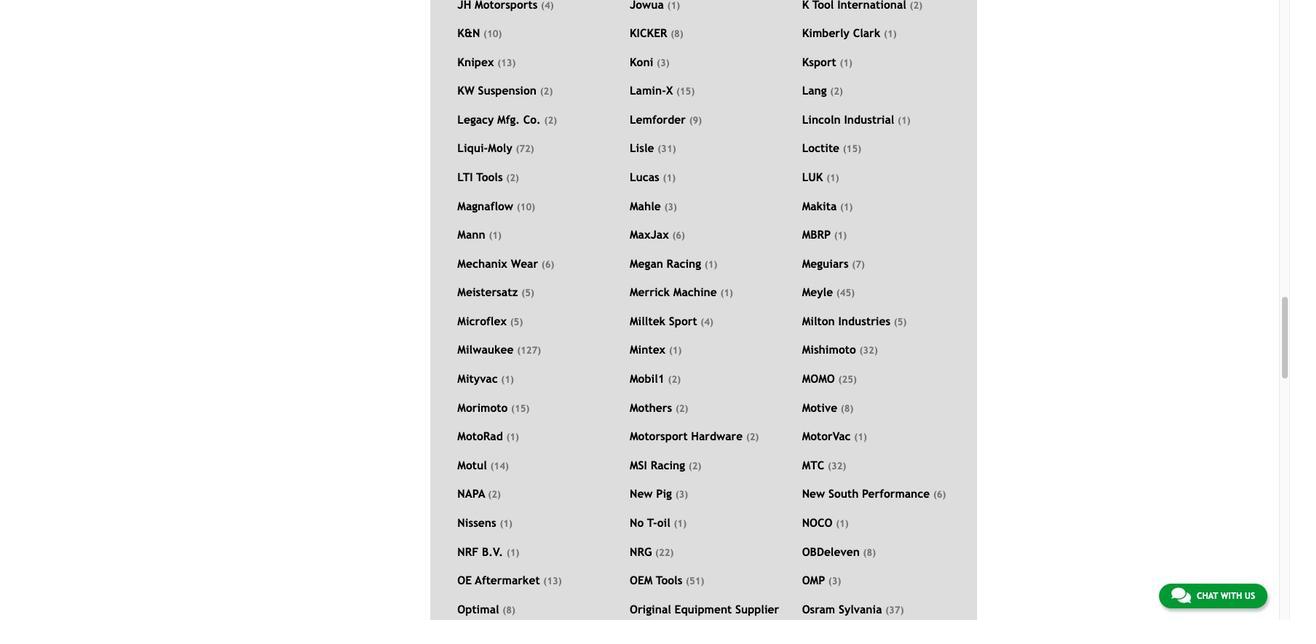 Task type: describe. For each thing, give the bounding box(es) containing it.
new pig (3)
[[630, 488, 689, 501]]

oe aftermarket (13)
[[458, 574, 562, 587]]

(13) inside oe aftermarket (13)
[[544, 576, 562, 587]]

(1) inside ksport (1)
[[840, 57, 853, 68]]

chat with us link
[[1160, 584, 1268, 609]]

(51)
[[686, 576, 705, 587]]

(45)
[[837, 288, 855, 299]]

mahle (3)
[[630, 199, 677, 212]]

mtc
[[803, 459, 825, 472]]

k&n
[[458, 26, 480, 39]]

motorsport hardware (2)
[[630, 430, 759, 443]]

x
[[667, 84, 673, 97]]

(3) inside new pig (3)
[[676, 490, 689, 501]]

legacy
[[458, 113, 494, 126]]

mechanix
[[458, 257, 508, 270]]

lisle (31)
[[630, 142, 676, 155]]

ksport (1)
[[803, 55, 853, 68]]

meistersatz
[[458, 286, 518, 299]]

momo (25)
[[803, 372, 857, 385]]

mbrp
[[803, 228, 831, 241]]

luk
[[803, 170, 824, 184]]

lucas (1)
[[630, 170, 676, 184]]

lti tools (2)
[[458, 170, 519, 184]]

mechanix wear (6)
[[458, 257, 555, 270]]

lincoln industrial (1)
[[803, 113, 911, 126]]

hardware
[[692, 430, 743, 443]]

optimal (8)
[[458, 603, 516, 616]]

(1) inside noco (1)
[[836, 519, 849, 530]]

clark
[[854, 26, 881, 39]]

south
[[829, 488, 859, 501]]

(1) inside nissens (1)
[[500, 519, 513, 530]]

with
[[1221, 592, 1243, 602]]

(1) inside 'motorvac (1)'
[[855, 432, 868, 443]]

(1) inside megan racing (1)
[[705, 259, 718, 270]]

sylvania
[[839, 603, 883, 616]]

machine
[[674, 286, 717, 299]]

nrg
[[630, 545, 652, 558]]

industrial
[[845, 113, 895, 126]]

maxjax
[[630, 228, 669, 241]]

(1) inside 'merrick machine (1)'
[[721, 288, 734, 299]]

microflex
[[458, 315, 507, 328]]

mobil1 (2)
[[630, 372, 681, 385]]

(22)
[[656, 547, 674, 558]]

meyle (45)
[[803, 286, 855, 299]]

new for new pig
[[630, 488, 653, 501]]

(5) inside 'milton industries (5)'
[[895, 317, 907, 328]]

osram
[[803, 603, 836, 616]]

mothers
[[630, 401, 673, 414]]

meistersatz (5)
[[458, 286, 535, 299]]

industries
[[839, 315, 891, 328]]

lucas
[[630, 170, 660, 184]]

mfg.
[[498, 113, 520, 126]]

new south performance (6)
[[803, 488, 947, 501]]

mintex (1)
[[630, 343, 682, 357]]

oe
[[458, 574, 472, 587]]

(1) inside mityvac (1)
[[501, 374, 514, 385]]

nissens (1)
[[458, 516, 513, 530]]

oil
[[658, 516, 671, 530]]

suspension
[[478, 84, 537, 97]]

tools for lti
[[477, 170, 503, 184]]

mtc (32)
[[803, 459, 847, 472]]

b.v.
[[482, 545, 503, 558]]

lemforder (9)
[[630, 113, 702, 126]]

(1) inside the mbrp (1)
[[835, 230, 847, 241]]

lti
[[458, 170, 473, 184]]

kw
[[458, 84, 475, 97]]

kimberly
[[803, 26, 850, 39]]

(3) for mahle
[[665, 202, 677, 212]]

koni (3)
[[630, 55, 670, 68]]

napa (2)
[[458, 488, 501, 501]]

(8) for kicker
[[671, 29, 684, 39]]

(10) for k&n
[[484, 29, 502, 39]]

liqui-
[[458, 142, 488, 155]]

no
[[630, 516, 644, 530]]

nrg (22)
[[630, 545, 674, 558]]

motorsport
[[630, 430, 688, 443]]

(3) for koni
[[657, 57, 670, 68]]

milltek
[[630, 315, 666, 328]]

obdeleven
[[803, 545, 860, 558]]

omp (3)
[[803, 574, 842, 587]]

(2) inside mobil1 (2)
[[668, 374, 681, 385]]

megan
[[630, 257, 664, 270]]

motive
[[803, 401, 838, 414]]

us
[[1246, 592, 1256, 602]]

knipex
[[458, 55, 494, 68]]

supplier
[[736, 603, 780, 616]]

obdeleven (8)
[[803, 545, 876, 558]]

(1) inside mintex (1)
[[669, 346, 682, 357]]

mobil1
[[630, 372, 665, 385]]

co.
[[524, 113, 541, 126]]

merrick machine (1)
[[630, 286, 734, 299]]

motorad (1)
[[458, 430, 519, 443]]

microflex (5)
[[458, 315, 523, 328]]

(1) inside no t-oil (1)
[[674, 519, 687, 530]]

mbrp (1)
[[803, 228, 847, 241]]

milltek sport (4)
[[630, 315, 714, 328]]

meyle
[[803, 286, 833, 299]]

(6) inside maxjax (6)
[[673, 230, 686, 241]]

(10) for magnaflow
[[517, 202, 535, 212]]



Task type: locate. For each thing, give the bounding box(es) containing it.
(32) inside the "mishimoto (32)"
[[860, 346, 878, 357]]

nrf b.v. (1)
[[458, 545, 520, 558]]

makita
[[803, 199, 837, 212]]

sport
[[669, 315, 698, 328]]

(15) right x at the right
[[677, 86, 695, 97]]

1 vertical spatial (10)
[[517, 202, 535, 212]]

(8) right obdeleven
[[864, 547, 876, 558]]

lamin-x (15)
[[630, 84, 695, 97]]

(5) for meistersatz
[[522, 288, 535, 299]]

(13) right the aftermarket
[[544, 576, 562, 587]]

original equipment supplier link
[[630, 603, 800, 621]]

1 vertical spatial (6)
[[542, 259, 555, 270]]

(5) inside microflex (5)
[[511, 317, 523, 328]]

osram sylvania (37)
[[803, 603, 904, 616]]

(10) inside k&n (10)
[[484, 29, 502, 39]]

milwaukee
[[458, 343, 514, 357]]

(8) for motive
[[841, 403, 854, 414]]

omp
[[803, 574, 826, 587]]

magnaflow
[[458, 199, 514, 212]]

lincoln
[[803, 113, 841, 126]]

0 vertical spatial (10)
[[484, 29, 502, 39]]

(8) inside motive (8)
[[841, 403, 854, 414]]

(5) up (127)
[[511, 317, 523, 328]]

milton industries (5)
[[803, 315, 907, 328]]

moly
[[488, 142, 513, 155]]

(1) inside nrf b.v. (1)
[[507, 547, 520, 558]]

0 horizontal spatial tools
[[477, 170, 503, 184]]

(32) for mtc
[[828, 461, 847, 472]]

mishimoto
[[803, 343, 857, 357]]

(9)
[[690, 115, 702, 126]]

(72)
[[516, 144, 535, 155]]

(5) for microflex
[[511, 317, 523, 328]]

(1) right mbrp
[[835, 230, 847, 241]]

(6) right wear
[[542, 259, 555, 270]]

(13) up suspension
[[498, 57, 516, 68]]

original equipment supplier
[[630, 603, 780, 616]]

(1) inside lucas (1)
[[663, 173, 676, 184]]

(8) for obdeleven
[[864, 547, 876, 558]]

(2) inside the lang (2)
[[831, 86, 843, 97]]

1 vertical spatial tools
[[656, 574, 683, 587]]

1 horizontal spatial new
[[803, 488, 826, 501]]

0 horizontal spatial (10)
[[484, 29, 502, 39]]

original
[[630, 603, 672, 616]]

(3) inside the omp (3)
[[829, 576, 842, 587]]

0 horizontal spatial (32)
[[828, 461, 847, 472]]

(2) inside motorsport hardware (2)
[[747, 432, 759, 443]]

koni
[[630, 55, 654, 68]]

morimoto (15)
[[458, 401, 530, 414]]

(2) inside legacy mfg. co. (2)
[[545, 115, 557, 126]]

new left pig
[[630, 488, 653, 501]]

(1) right lucas
[[663, 173, 676, 184]]

(5) down wear
[[522, 288, 535, 299]]

(1) right clark
[[884, 29, 897, 39]]

msi racing (2)
[[630, 459, 702, 472]]

(1) inside mann (1)
[[489, 230, 502, 241]]

(2) inside the "napa (2)"
[[488, 490, 501, 501]]

(3) for omp
[[829, 576, 842, 587]]

(1) up the 'machine'
[[705, 259, 718, 270]]

(127)
[[517, 346, 541, 357]]

(8) inside optimal (8)
[[503, 605, 516, 616]]

(15) down 'lincoln industrial (1)'
[[843, 144, 862, 155]]

(1) inside "luk (1)"
[[827, 173, 840, 184]]

(1) inside motorad (1)
[[507, 432, 519, 443]]

1 vertical spatial (13)
[[544, 576, 562, 587]]

0 vertical spatial tools
[[477, 170, 503, 184]]

noco (1)
[[803, 516, 849, 530]]

loctite (15)
[[803, 142, 862, 155]]

(8)
[[671, 29, 684, 39], [841, 403, 854, 414], [864, 547, 876, 558], [503, 605, 516, 616]]

(2) down "(72)"
[[507, 173, 519, 184]]

(2) inside lti tools (2)
[[507, 173, 519, 184]]

kicker
[[630, 26, 668, 39]]

(1) right ksport
[[840, 57, 853, 68]]

0 horizontal spatial new
[[630, 488, 653, 501]]

new down the mtc on the right bottom of the page
[[803, 488, 826, 501]]

(31)
[[658, 144, 676, 155]]

motive (8)
[[803, 401, 854, 414]]

comments image
[[1172, 587, 1192, 605]]

(10) inside magnaflow (10)
[[517, 202, 535, 212]]

(1) right mintex
[[669, 346, 682, 357]]

1 horizontal spatial (32)
[[860, 346, 878, 357]]

0 vertical spatial (15)
[[677, 86, 695, 97]]

(1) right oil
[[674, 519, 687, 530]]

(1) right mityvac
[[501, 374, 514, 385]]

2 horizontal spatial (15)
[[843, 144, 862, 155]]

(1) inside the kimberly clark (1)
[[884, 29, 897, 39]]

(10) right 'k&n'
[[484, 29, 502, 39]]

new for new south performance
[[803, 488, 826, 501]]

aftermarket
[[475, 574, 540, 587]]

(1) right "mann" at the top
[[489, 230, 502, 241]]

(1) inside 'lincoln industrial (1)'
[[898, 115, 911, 126]]

(3) inside the koni (3)
[[657, 57, 670, 68]]

(15) for morimoto
[[511, 403, 530, 414]]

nissens
[[458, 516, 497, 530]]

1 vertical spatial racing
[[651, 459, 686, 472]]

(32) inside mtc (32)
[[828, 461, 847, 472]]

legacy mfg. co. (2)
[[458, 113, 557, 126]]

0 vertical spatial racing
[[667, 257, 702, 270]]

0 horizontal spatial (15)
[[511, 403, 530, 414]]

1 horizontal spatial (6)
[[673, 230, 686, 241]]

(2) right co.
[[545, 115, 557, 126]]

(2) up co.
[[540, 86, 553, 97]]

(7)
[[853, 259, 865, 270]]

(1) up (14)
[[507, 432, 519, 443]]

(8) right motive
[[841, 403, 854, 414]]

(3) right mahle at the top of page
[[665, 202, 677, 212]]

meguiars
[[803, 257, 849, 270]]

(15) inside morimoto (15)
[[511, 403, 530, 414]]

(2) inside msi racing (2)
[[689, 461, 702, 472]]

kicker (8)
[[630, 26, 684, 39]]

(5) right industries on the bottom
[[895, 317, 907, 328]]

chat with us
[[1198, 592, 1256, 602]]

(4)
[[701, 317, 714, 328]]

(1) right makita
[[841, 202, 853, 212]]

merrick
[[630, 286, 670, 299]]

(2) right mobil1
[[668, 374, 681, 385]]

(1) right motorvac
[[855, 432, 868, 443]]

2 vertical spatial (15)
[[511, 403, 530, 414]]

napa
[[458, 488, 485, 501]]

(8) down oe aftermarket (13)
[[503, 605, 516, 616]]

oem tools (51)
[[630, 574, 705, 587]]

magnaflow (10)
[[458, 199, 535, 212]]

tools left '(51)'
[[656, 574, 683, 587]]

0 vertical spatial (6)
[[673, 230, 686, 241]]

1 horizontal spatial (15)
[[677, 86, 695, 97]]

milton
[[803, 315, 835, 328]]

(2) down motorsport hardware (2)
[[689, 461, 702, 472]]

(8) for optimal
[[503, 605, 516, 616]]

(15) inside lamin-x (15)
[[677, 86, 695, 97]]

(15) right morimoto
[[511, 403, 530, 414]]

(15)
[[677, 86, 695, 97], [843, 144, 862, 155], [511, 403, 530, 414]]

(5) inside meistersatz (5)
[[522, 288, 535, 299]]

(6) up megan racing (1)
[[673, 230, 686, 241]]

(6) inside new south performance (6)
[[934, 490, 947, 501]]

0 horizontal spatial (13)
[[498, 57, 516, 68]]

0 vertical spatial (32)
[[860, 346, 878, 357]]

racing for megan
[[667, 257, 702, 270]]

mahle
[[630, 199, 661, 212]]

(14)
[[491, 461, 509, 472]]

racing up 'merrick machine (1)'
[[667, 257, 702, 270]]

motorvac (1)
[[803, 430, 868, 443]]

(13) inside knipex (13)
[[498, 57, 516, 68]]

2 horizontal spatial (6)
[[934, 490, 947, 501]]

(2) inside kw suspension (2)
[[540, 86, 553, 97]]

(3) inside mahle (3)
[[665, 202, 677, 212]]

1 horizontal spatial (13)
[[544, 576, 562, 587]]

(8) right kicker
[[671, 29, 684, 39]]

(2) up motorsport hardware (2)
[[676, 403, 689, 414]]

(3) right pig
[[676, 490, 689, 501]]

mann (1)
[[458, 228, 502, 241]]

(2) right lang in the top right of the page
[[831, 86, 843, 97]]

(1) right nissens
[[500, 519, 513, 530]]

1 vertical spatial (15)
[[843, 144, 862, 155]]

tools right lti
[[477, 170, 503, 184]]

motul (14)
[[458, 459, 509, 472]]

(32) down industries on the bottom
[[860, 346, 878, 357]]

(6) right performance
[[934, 490, 947, 501]]

(15) inside loctite (15)
[[843, 144, 862, 155]]

mityvac (1)
[[458, 372, 514, 385]]

(1)
[[884, 29, 897, 39], [840, 57, 853, 68], [898, 115, 911, 126], [663, 173, 676, 184], [827, 173, 840, 184], [841, 202, 853, 212], [489, 230, 502, 241], [835, 230, 847, 241], [705, 259, 718, 270], [721, 288, 734, 299], [669, 346, 682, 357], [501, 374, 514, 385], [507, 432, 519, 443], [855, 432, 868, 443], [500, 519, 513, 530], [674, 519, 687, 530], [836, 519, 849, 530], [507, 547, 520, 558]]

(2) right hardware
[[747, 432, 759, 443]]

2 new from the left
[[803, 488, 826, 501]]

meguiars (7)
[[803, 257, 865, 270]]

(1) right luk in the top right of the page
[[827, 173, 840, 184]]

(1) right b.v.
[[507, 547, 520, 558]]

no t-oil (1)
[[630, 516, 687, 530]]

lang (2)
[[803, 84, 843, 97]]

(3) right koni on the top of the page
[[657, 57, 670, 68]]

noco
[[803, 516, 833, 530]]

(32)
[[860, 346, 878, 357], [828, 461, 847, 472]]

nrf
[[458, 545, 479, 558]]

oem
[[630, 574, 653, 587]]

(2) right napa
[[488, 490, 501, 501]]

lang
[[803, 84, 827, 97]]

(1) inside makita (1)
[[841, 202, 853, 212]]

1 new from the left
[[630, 488, 653, 501]]

(32) for mishimoto
[[860, 346, 878, 357]]

(8) inside obdeleven (8)
[[864, 547, 876, 558]]

(3) right omp
[[829, 576, 842, 587]]

lisle
[[630, 142, 655, 155]]

(1) right the 'machine'
[[721, 288, 734, 299]]

(10)
[[484, 29, 502, 39], [517, 202, 535, 212]]

mann
[[458, 228, 486, 241]]

mintex
[[630, 343, 666, 357]]

1 horizontal spatial tools
[[656, 574, 683, 587]]

0 vertical spatial (13)
[[498, 57, 516, 68]]

(10) right magnaflow
[[517, 202, 535, 212]]

(1) right industrial
[[898, 115, 911, 126]]

2 vertical spatial (6)
[[934, 490, 947, 501]]

kimberly clark (1)
[[803, 26, 897, 39]]

racing up pig
[[651, 459, 686, 472]]

performance
[[863, 488, 931, 501]]

loctite
[[803, 142, 840, 155]]

(8) inside kicker (8)
[[671, 29, 684, 39]]

(2) inside mothers (2)
[[676, 403, 689, 414]]

equipment
[[675, 603, 732, 616]]

tools for oem
[[656, 574, 683, 587]]

megan racing (1)
[[630, 257, 718, 270]]

(15) for loctite
[[843, 144, 862, 155]]

(13)
[[498, 57, 516, 68], [544, 576, 562, 587]]

(6) inside mechanix wear (6)
[[542, 259, 555, 270]]

(32) right the mtc on the right bottom of the page
[[828, 461, 847, 472]]

1 vertical spatial (32)
[[828, 461, 847, 472]]

(1) right noco
[[836, 519, 849, 530]]

1 horizontal spatial (10)
[[517, 202, 535, 212]]

lamin-
[[630, 84, 667, 97]]

racing for msi
[[651, 459, 686, 472]]

0 horizontal spatial (6)
[[542, 259, 555, 270]]



Task type: vqa. For each thing, say whether or not it's contained in the screenshot.


